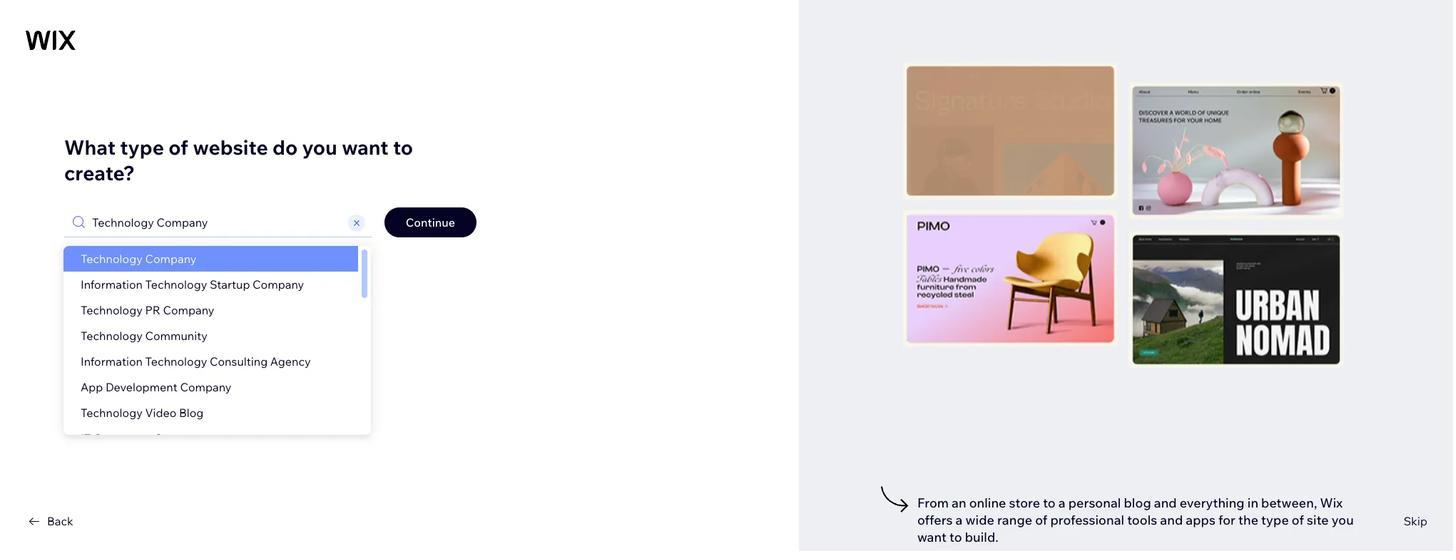Task type: locate. For each thing, give the bounding box(es) containing it.
online
[[970, 495, 1007, 512]]

an
[[952, 495, 967, 512]]

technology for community
[[81, 329, 143, 343]]

company for it contractor company
[[154, 432, 205, 446]]

back button
[[26, 513, 73, 530]]

1 vertical spatial information
[[81, 355, 143, 369]]

information technology consulting agency
[[81, 355, 311, 369]]

it contractor company
[[81, 432, 205, 446]]

1 horizontal spatial of
[[1036, 513, 1048, 529]]

1 information from the top
[[81, 278, 143, 292]]

information down technology company
[[81, 278, 143, 292]]

company up information technology startup company
[[145, 252, 197, 266]]

want
[[342, 135, 389, 160], [918, 530, 947, 546]]

company
[[145, 252, 197, 266], [253, 278, 304, 292], [163, 303, 214, 318], [180, 380, 232, 395], [154, 432, 205, 446]]

everything
[[1180, 495, 1245, 512]]

type up create?
[[120, 135, 164, 160]]

0 horizontal spatial want
[[342, 135, 389, 160]]

of left website
[[169, 135, 188, 160]]

type down between, at bottom
[[1262, 513, 1289, 529]]

company down information technology startup company
[[163, 303, 214, 318]]

of down between, at bottom
[[1292, 513, 1305, 529]]

information up app
[[81, 355, 143, 369]]

site
[[1307, 513, 1329, 529]]

type
[[120, 135, 164, 160], [1262, 513, 1289, 529]]

company for app development company
[[180, 380, 232, 395]]

1 horizontal spatial want
[[918, 530, 947, 546]]

2 horizontal spatial to
[[1043, 495, 1056, 512]]

0 horizontal spatial type
[[120, 135, 164, 160]]

you down wix
[[1332, 513, 1354, 529]]

offers
[[918, 513, 953, 529]]

1 horizontal spatial type
[[1262, 513, 1289, 529]]

build.
[[965, 530, 999, 546]]

1 horizontal spatial to
[[950, 530, 962, 546]]

0 vertical spatial to
[[393, 135, 413, 160]]

apps
[[1186, 513, 1216, 529]]

0 horizontal spatial a
[[956, 513, 963, 529]]

you
[[302, 135, 337, 160], [1332, 513, 1354, 529]]

a up "professional"
[[1059, 495, 1066, 512]]

what
[[64, 135, 116, 160]]

a
[[1059, 495, 1066, 512], [956, 513, 963, 529]]

2 horizontal spatial of
[[1292, 513, 1305, 529]]

technology inside technology company option
[[81, 252, 143, 266]]

continue
[[406, 216, 455, 230]]

tools
[[1128, 513, 1158, 529]]

pr
[[145, 303, 160, 318]]

0 horizontal spatial of
[[169, 135, 188, 160]]

information for information technology consulting agency
[[81, 355, 143, 369]]

skip button
[[1404, 513, 1428, 530]]

blog
[[1124, 495, 1152, 512]]

you inside the what type of website do you want to create?
[[302, 135, 337, 160]]

technology up contractor on the left of the page
[[81, 406, 143, 420]]

blog
[[179, 406, 204, 420]]

list box
[[64, 246, 371, 452]]

agency
[[270, 355, 311, 369]]

a down the an
[[956, 513, 963, 529]]

type inside the what type of website do you want to create?
[[120, 135, 164, 160]]

0 vertical spatial type
[[120, 135, 164, 160]]

community
[[145, 329, 208, 343]]

and left the apps on the bottom right of the page
[[1161, 513, 1183, 529]]

1 horizontal spatial you
[[1332, 513, 1354, 529]]

of down store
[[1036, 513, 1048, 529]]

company down information technology consulting agency
[[180, 380, 232, 395]]

website
[[193, 135, 268, 160]]

technology company
[[81, 252, 197, 266]]

information
[[81, 278, 143, 292], [81, 355, 143, 369]]

skip
[[1404, 515, 1428, 529]]

and
[[1155, 495, 1177, 512], [1161, 513, 1183, 529]]

type inside from an online store to a personal blog and everything in between, wix offers a wide range of professional tools and apps for the type of site you want to build.
[[1262, 513, 1289, 529]]

technology up technology pr company
[[81, 252, 143, 266]]

want inside the what type of website do you want to create?
[[342, 135, 389, 160]]

1 vertical spatial type
[[1262, 513, 1289, 529]]

technology
[[81, 252, 143, 266], [145, 278, 207, 292], [81, 303, 143, 318], [81, 329, 143, 343], [145, 355, 207, 369], [81, 406, 143, 420]]

wide
[[966, 513, 995, 529]]

startup
[[210, 278, 250, 292]]

store
[[1010, 495, 1041, 512]]

0 vertical spatial information
[[81, 278, 143, 292]]

0 horizontal spatial to
[[393, 135, 413, 160]]

1 horizontal spatial a
[[1059, 495, 1066, 512]]

Search for your business or site type field
[[88, 208, 346, 237]]

of
[[169, 135, 188, 160], [1036, 513, 1048, 529], [1292, 513, 1305, 529]]

consulting
[[210, 355, 268, 369]]

to
[[393, 135, 413, 160], [1043, 495, 1056, 512], [950, 530, 962, 546]]

between,
[[1262, 495, 1318, 512]]

video
[[145, 406, 177, 420]]

and right blog
[[1155, 495, 1177, 512]]

1 vertical spatial you
[[1332, 513, 1354, 529]]

0 vertical spatial and
[[1155, 495, 1177, 512]]

you right do
[[302, 135, 337, 160]]

company down blog
[[154, 432, 205, 446]]

company inside option
[[145, 252, 197, 266]]

0 horizontal spatial you
[[302, 135, 337, 160]]

0 vertical spatial you
[[302, 135, 337, 160]]

1 vertical spatial want
[[918, 530, 947, 546]]

2 vertical spatial to
[[950, 530, 962, 546]]

professional
[[1051, 513, 1125, 529]]

2 information from the top
[[81, 355, 143, 369]]

technology left pr
[[81, 303, 143, 318]]

technology down technology pr company
[[81, 329, 143, 343]]

0 vertical spatial want
[[342, 135, 389, 160]]

information for information technology startup company
[[81, 278, 143, 292]]



Task type: describe. For each thing, give the bounding box(es) containing it.
information technology startup company
[[81, 278, 304, 292]]

technology video blog
[[81, 406, 204, 420]]

create?
[[64, 161, 135, 186]]

1 vertical spatial to
[[1043, 495, 1056, 512]]

technology for video
[[81, 406, 143, 420]]

do
[[273, 135, 298, 160]]

app development company
[[81, 380, 232, 395]]

company for technology pr company
[[163, 303, 214, 318]]

technology up pr
[[145, 278, 207, 292]]

wix
[[1321, 495, 1343, 512]]

from an online store to a personal blog and everything in between, wix offers a wide range of professional tools and apps for the type of site you want to build.
[[918, 495, 1354, 546]]

technology pr company
[[81, 303, 214, 318]]

to inside the what type of website do you want to create?
[[393, 135, 413, 160]]

range
[[998, 513, 1033, 529]]

technology for pr
[[81, 303, 143, 318]]

of inside the what type of website do you want to create?
[[169, 135, 188, 160]]

want inside from an online store to a personal blog and everything in between, wix offers a wide range of professional tools and apps for the type of site you want to build.
[[918, 530, 947, 546]]

back
[[47, 515, 73, 529]]

contractor
[[93, 432, 151, 446]]

it
[[81, 432, 91, 446]]

list box containing technology company
[[64, 246, 371, 452]]

app
[[81, 380, 103, 395]]

technology for company
[[81, 252, 143, 266]]

technology down community
[[145, 355, 207, 369]]

the
[[1239, 513, 1259, 529]]

1 vertical spatial a
[[956, 513, 963, 529]]

technology company option
[[64, 246, 358, 272]]

what type of website do you want to create?
[[64, 135, 413, 186]]

0 vertical spatial a
[[1059, 495, 1066, 512]]

from
[[918, 495, 949, 512]]

company right startup at the left of the page
[[253, 278, 304, 292]]

you inside from an online store to a personal blog and everything in between, wix offers a wide range of professional tools and apps for the type of site you want to build.
[[1332, 513, 1354, 529]]

for
[[1219, 513, 1236, 529]]

personal
[[1069, 495, 1121, 512]]

development
[[106, 380, 178, 395]]

1 vertical spatial and
[[1161, 513, 1183, 529]]

continue button
[[385, 208, 477, 238]]

in
[[1248, 495, 1259, 512]]

technology community
[[81, 329, 208, 343]]



Task type: vqa. For each thing, say whether or not it's contained in the screenshot.
VIEW OF AN ANALYTICS REPORT IN THE WIX OWNER APP image
no



